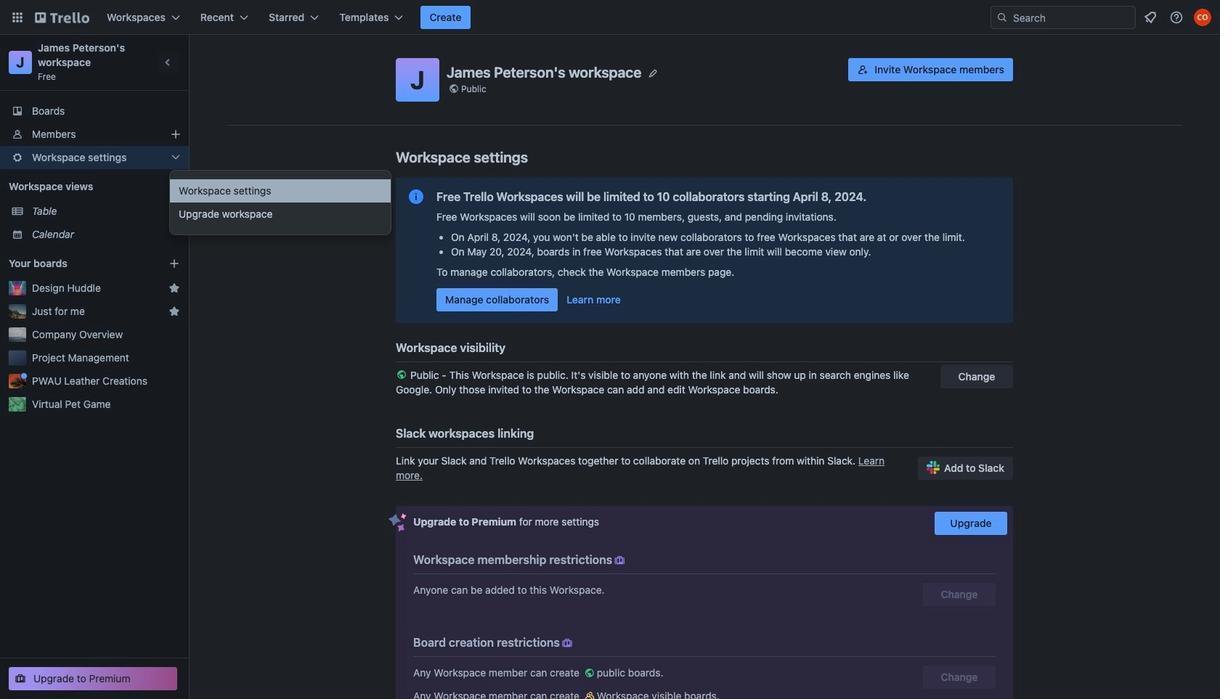 Task type: locate. For each thing, give the bounding box(es) containing it.
starred icon image
[[169, 283, 180, 294], [169, 306, 180, 317]]

0 vertical spatial starred icon image
[[169, 283, 180, 294]]

1 starred icon image from the top
[[169, 283, 180, 294]]

1 vertical spatial starred icon image
[[169, 306, 180, 317]]

Search field
[[1008, 7, 1135, 28]]

1 vertical spatial sm image
[[582, 689, 597, 700]]

0 vertical spatial sm image
[[582, 666, 597, 681]]

0 notifications image
[[1142, 9, 1159, 26]]

2 starred icon image from the top
[[169, 306, 180, 317]]

sm image
[[613, 554, 627, 568], [560, 636, 575, 651]]

add board image
[[169, 258, 180, 270]]

1 vertical spatial sm image
[[560, 636, 575, 651]]

sparkle image
[[389, 514, 407, 532]]

back to home image
[[35, 6, 89, 29]]

1 horizontal spatial sm image
[[613, 554, 627, 568]]

workspace navigation collapse icon image
[[158, 52, 179, 73]]

sm image
[[582, 666, 597, 681], [582, 689, 597, 700]]

0 vertical spatial sm image
[[613, 554, 627, 568]]



Task type: vqa. For each thing, say whether or not it's contained in the screenshot.
VIRTUAL PET GAME
no



Task type: describe. For each thing, give the bounding box(es) containing it.
0 horizontal spatial sm image
[[560, 636, 575, 651]]

primary element
[[0, 0, 1220, 35]]

search image
[[997, 12, 1008, 23]]

christina overa (christinaovera) image
[[1194, 9, 1212, 26]]

your boards with 6 items element
[[9, 255, 147, 272]]

1 sm image from the top
[[582, 666, 597, 681]]

2 sm image from the top
[[582, 689, 597, 700]]

open information menu image
[[1170, 10, 1184, 25]]



